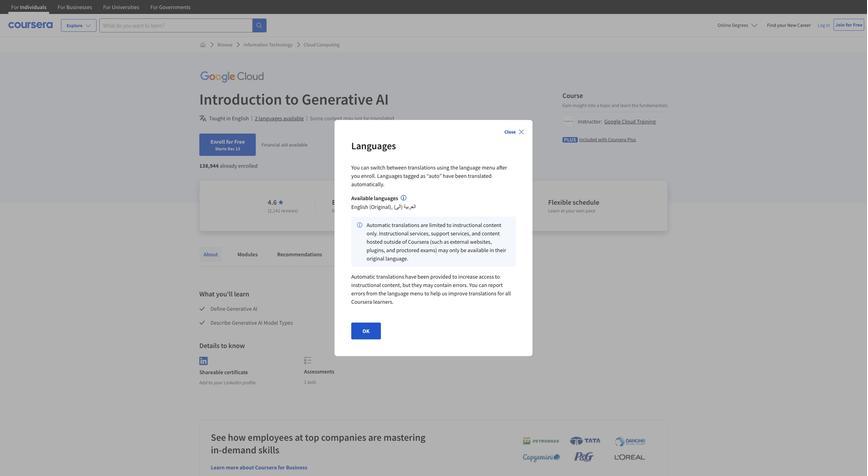Task type: vqa. For each thing, say whether or not it's contained in the screenshot.
you
yes



Task type: locate. For each thing, give the bounding box(es) containing it.
have
[[443, 172, 454, 179], [406, 273, 417, 280]]

switch
[[371, 164, 386, 171]]

1 horizontal spatial can
[[479, 282, 488, 289]]

languages inside you can switch between translations using the language menu after you enroll. languages tagged as "auto" have been translated automatically.
[[377, 172, 403, 179]]

1 vertical spatial be
[[461, 247, 467, 254]]

138,944 already enrolled
[[200, 162, 258, 169]]

for for universities
[[103, 3, 111, 10]]

4.6
[[268, 198, 277, 206]]

0 horizontal spatial english
[[232, 115, 249, 122]]

1 horizontal spatial languages
[[374, 195, 398, 201]]

career
[[798, 22, 812, 28]]

1 horizontal spatial been
[[455, 172, 467, 179]]

1 vertical spatial languages
[[377, 172, 403, 179]]

flexible
[[549, 198, 572, 206]]

ai for define generative ai
[[253, 305, 258, 312]]

coursera plus image
[[563, 137, 578, 142]]

2 vertical spatial the
[[379, 290, 387, 297]]

2 languages available button
[[255, 114, 304, 122]]

1 horizontal spatial have
[[443, 172, 454, 179]]

enroll.
[[361, 172, 376, 179]]

1 horizontal spatial are
[[421, 222, 428, 229]]

contain
[[435, 282, 452, 289]]

english left the 2
[[232, 115, 249, 122]]

english
[[232, 115, 249, 122], [352, 203, 369, 210]]

translations inside you can switch between translations using the language menu after you enroll. languages tagged as "auto" have been translated automatically.
[[408, 164, 436, 171]]

have down 'using'
[[443, 172, 454, 179]]

experience
[[358, 208, 380, 214]]

be right only
[[461, 247, 467, 254]]

0 vertical spatial automatic
[[367, 222, 391, 229]]

recommendations
[[277, 251, 322, 258]]

financial aid available
[[262, 142, 308, 148]]

0 vertical spatial can
[[361, 164, 370, 171]]

1 vertical spatial english
[[352, 203, 369, 210]]

1 vertical spatial in
[[490, 247, 495, 254]]

1 vertical spatial have
[[406, 273, 417, 280]]

are left mastering
[[368, 431, 382, 444]]

0 horizontal spatial as
[[421, 172, 426, 179]]

coursera down errors
[[352, 298, 372, 305]]

instructor: google cloud training
[[578, 118, 656, 125]]

1 horizontal spatial learn
[[549, 208, 560, 214]]

0 horizontal spatial have
[[406, 273, 417, 280]]

translations up tagged
[[408, 164, 436, 171]]

find your new career link
[[764, 21, 815, 30]]

and inside course gain insight into a topic and learn the fundamentals
[[612, 102, 620, 108]]

google cloud training link
[[605, 118, 656, 125]]

automatic inside 'automatic translations are limited to instructional content only. instructional services, support services, and content hosted outside of coursera (such as external websites, plugins, and proctored exams) may only be available in their original language.'
[[367, 222, 391, 229]]

0 horizontal spatial be
[[364, 115, 370, 122]]

languages dialog
[[335, 120, 533, 356]]

cloud computing link
[[301, 38, 343, 51]]

0 vertical spatial languages
[[352, 139, 396, 152]]

0 vertical spatial cloud
[[304, 42, 316, 48]]

the right 'using'
[[451, 164, 459, 171]]

websites,
[[470, 238, 492, 245]]

1 for from the left
[[11, 3, 19, 10]]

1 horizontal spatial may
[[423, 282, 433, 289]]

automatic up errors
[[352, 273, 376, 280]]

1 horizontal spatial the
[[451, 164, 459, 171]]

0 horizontal spatial instructional
[[352, 282, 381, 289]]

1 horizontal spatial in
[[490, 247, 495, 254]]

know
[[229, 341, 245, 350]]

assessments
[[304, 368, 335, 375]]

1 vertical spatial instructional
[[352, 282, 381, 289]]

1 horizontal spatial language
[[460, 164, 481, 171]]

tagged
[[404, 172, 420, 179]]

translations up instructional
[[392, 222, 420, 229]]

learn down the flexible
[[549, 208, 560, 214]]

can up the enroll.
[[361, 164, 370, 171]]

1 horizontal spatial learn
[[621, 102, 631, 108]]

be inside 'automatic translations are limited to instructional content only. instructional services, support services, and content hosted outside of coursera (such as external websites, plugins, and proctored exams) may only be available in their original language.'
[[461, 247, 467, 254]]

at inside flexible schedule learn at your own pace
[[561, 208, 565, 214]]

(2,141
[[268, 208, 280, 214]]

languages
[[352, 139, 396, 152], [377, 172, 403, 179]]

some content may not be translated
[[310, 115, 395, 122]]

available inside 'automatic translations are limited to instructional content only. instructional services, support services, and content hosted outside of coursera (such as external websites, plugins, and proctored exams) may only be available in their original language.'
[[468, 247, 489, 254]]

been inside automatic translations have been provided to increase access to instructional content, but they may contain errors. you can report errors from the language menu to help us improve translations for all coursera learners.
[[418, 273, 430, 280]]

0 horizontal spatial menu
[[410, 290, 424, 297]]

available inside 2 languages available button
[[283, 115, 304, 122]]

ai
[[376, 90, 389, 109], [253, 305, 258, 312], [258, 319, 263, 326], [416, 319, 420, 326]]

introduction
[[200, 90, 282, 109]]

0 horizontal spatial learn
[[211, 464, 225, 471]]

1 vertical spatial content
[[484, 222, 502, 229]]

are left the "limited"
[[421, 222, 428, 229]]

1 horizontal spatial english
[[352, 203, 369, 210]]

0 horizontal spatial are
[[368, 431, 382, 444]]

0 horizontal spatial cloud
[[304, 42, 316, 48]]

1 vertical spatial been
[[418, 273, 430, 280]]

generative up describe generative ai model types at the bottom of the page
[[227, 305, 252, 312]]

languages inside button
[[259, 115, 282, 122]]

language right 'using'
[[460, 164, 481, 171]]

0 vertical spatial have
[[443, 172, 454, 179]]

1 describe from the left
[[211, 319, 231, 326]]

1 horizontal spatial describe
[[368, 319, 388, 326]]

at inside see how employees at top companies are mastering in-demand skills
[[295, 431, 303, 444]]

menu inside automatic translations have been provided to increase access to instructional content, but they may contain errors. you can report errors from the language menu to help us improve translations for all coursera learners.
[[410, 290, 424, 297]]

0 vertical spatial in
[[227, 115, 231, 122]]

schedule
[[573, 198, 600, 206]]

in right taught
[[227, 115, 231, 122]]

1 horizontal spatial menu
[[482, 164, 496, 171]]

0 vertical spatial menu
[[482, 164, 496, 171]]

cloud left computing
[[304, 42, 316, 48]]

1 vertical spatial and
[[472, 230, 481, 237]]

of
[[403, 238, 407, 245]]

free inside the enroll for free starts dec 13
[[234, 138, 245, 145]]

your right find
[[778, 22, 787, 28]]

for inside automatic translations have been provided to increase access to instructional content, but they may contain errors. you can report errors from the language menu to help us improve translations for all coursera learners.
[[498, 290, 505, 297]]

for inside the enroll for free starts dec 13
[[226, 138, 233, 145]]

can down access
[[479, 282, 488, 289]]

financial
[[262, 142, 280, 148]]

at for your
[[561, 208, 565, 214]]

learners.
[[374, 298, 394, 305]]

1 vertical spatial learn
[[211, 464, 225, 471]]

for left individuals on the top left
[[11, 3, 19, 10]]

to up 2 languages available button
[[285, 90, 299, 109]]

0 horizontal spatial in
[[227, 115, 231, 122]]

available for financial aid available
[[289, 142, 308, 148]]

1 horizontal spatial at
[[561, 208, 565, 214]]

1 vertical spatial are
[[368, 431, 382, 444]]

0 vertical spatial content
[[325, 115, 343, 122]]

describe generative ai model types
[[211, 319, 293, 326]]

1 vertical spatial available
[[289, 142, 308, 148]]

your
[[778, 22, 787, 28], [566, 208, 575, 214], [214, 379, 223, 386]]

automatic
[[367, 222, 391, 229], [352, 273, 376, 280]]

coursera up exams)
[[408, 238, 429, 245]]

hosted
[[367, 238, 383, 245]]

1 vertical spatial learn
[[234, 290, 249, 298]]

for left governments
[[151, 3, 158, 10]]

describe
[[211, 319, 231, 326], [368, 319, 388, 326]]

1 horizontal spatial your
[[566, 208, 575, 214]]

language down content,
[[388, 290, 409, 297]]

for left businesses
[[58, 3, 65, 10]]

cloud computing
[[304, 42, 340, 48]]

be right not
[[364, 115, 370, 122]]

at down the flexible
[[561, 208, 565, 214]]

1 vertical spatial at
[[295, 431, 303, 444]]

1 vertical spatial as
[[444, 238, 449, 245]]

languages inside dialog
[[374, 195, 398, 201]]

(original),
[[370, 203, 393, 210]]

1 horizontal spatial services,
[[451, 230, 471, 237]]

join for free
[[836, 22, 863, 28]]

coursera enterprise logos image
[[513, 436, 652, 466]]

menu
[[482, 164, 496, 171], [410, 290, 424, 297]]

0 horizontal spatial language
[[388, 290, 409, 297]]

0 vertical spatial free
[[854, 22, 863, 28]]

2 for from the left
[[58, 3, 65, 10]]

reviews
[[392, 251, 412, 258]]

the up learners.
[[379, 290, 387, 297]]

not
[[355, 115, 363, 122]]

and up the websites,
[[472, 230, 481, 237]]

free inside join for free link
[[854, 22, 863, 28]]

included with coursera plus
[[580, 136, 637, 142]]

2 horizontal spatial and
[[612, 102, 620, 108]]

and right topic
[[612, 102, 620, 108]]

log in
[[818, 22, 831, 28]]

been up they
[[418, 273, 430, 280]]

language
[[460, 164, 481, 171], [388, 290, 409, 297]]

menu down they
[[410, 290, 424, 297]]

automatic inside automatic translations have been provided to increase access to instructional content, but they may contain errors. you can report errors from the language menu to help us improve translations for all coursera learners.
[[352, 273, 376, 280]]

learn up define generative ai
[[234, 290, 249, 298]]

instructional
[[453, 222, 483, 229], [352, 282, 381, 289]]

coursera left plus
[[609, 136, 627, 142]]

2 vertical spatial may
[[423, 282, 433, 289]]

you down increase
[[470, 282, 478, 289]]

only.
[[367, 230, 378, 237]]

to
[[285, 90, 299, 109], [447, 222, 452, 229], [453, 273, 458, 280], [495, 273, 500, 280], [425, 290, 430, 297], [221, 341, 227, 350], [209, 379, 213, 386]]

1 vertical spatial language
[[388, 290, 409, 297]]

0 vertical spatial be
[[364, 115, 370, 122]]

languages right the 2
[[259, 115, 282, 122]]

0 vertical spatial are
[[421, 222, 428, 229]]

free right join on the top of page
[[854, 22, 863, 28]]

1 vertical spatial your
[[566, 208, 575, 214]]

join
[[836, 22, 846, 28]]

you up you
[[352, 164, 360, 171]]

0 vertical spatial instructional
[[453, 222, 483, 229]]

1 horizontal spatial you
[[470, 282, 478, 289]]

available down introduction to generative ai
[[283, 115, 304, 122]]

original
[[367, 255, 385, 262]]

you
[[352, 164, 360, 171], [470, 282, 478, 289]]

with
[[599, 136, 608, 142]]

0 horizontal spatial at
[[295, 431, 303, 444]]

2 horizontal spatial may
[[439, 247, 449, 254]]

1 vertical spatial free
[[234, 138, 245, 145]]

details
[[200, 341, 220, 350]]

and down outside
[[387, 247, 396, 254]]

may left not
[[344, 115, 354, 122]]

languages up english (original), العربية (آلي)
[[374, 195, 398, 201]]

more
[[226, 464, 239, 471]]

mastering
[[384, 431, 426, 444]]

learn
[[621, 102, 631, 108], [234, 290, 249, 298]]

course gain insight into a topic and learn the fundamentals
[[563, 91, 668, 108]]

0 vertical spatial you
[[352, 164, 360, 171]]

learn up google cloud training link
[[621, 102, 631, 108]]

for up 'dec'
[[226, 138, 233, 145]]

be
[[364, 115, 370, 122], [461, 247, 467, 254]]

0 horizontal spatial your
[[214, 379, 223, 386]]

0 vertical spatial may
[[344, 115, 354, 122]]

automatic for automatic translations are limited to instructional content only. instructional services, support services, and content hosted outside of coursera (such as external websites, plugins, and proctored exams) may only be available in their original language.
[[367, 222, 391, 229]]

1 vertical spatial menu
[[410, 290, 424, 297]]

2
[[255, 115, 258, 122]]

plus
[[628, 136, 637, 142]]

0 horizontal spatial learn
[[234, 290, 249, 298]]

may down (such
[[439, 247, 449, 254]]

close
[[505, 129, 516, 135]]

you inside automatic translations have been provided to increase access to instructional content, but they may contain errors. you can report errors from the language menu to help us improve translations for all coursera learners.
[[470, 282, 478, 289]]

coursera
[[609, 136, 627, 142], [408, 238, 429, 245], [352, 298, 372, 305], [255, 464, 277, 471]]

enroll for free starts dec 13
[[211, 138, 245, 151]]

coursera inside 'automatic translations are limited to instructional content only. instructional services, support services, and content hosted outside of coursera (such as external websites, plugins, and proctored exams) may only be available in their original language.'
[[408, 238, 429, 245]]

0 horizontal spatial services,
[[410, 230, 430, 237]]

free up 13 at top
[[234, 138, 245, 145]]

in left their
[[490, 247, 495, 254]]

may
[[344, 115, 354, 122], [439, 247, 449, 254], [423, 282, 433, 289]]

your left own
[[566, 208, 575, 214]]

available down the websites,
[[468, 247, 489, 254]]

available right aid
[[289, 142, 308, 148]]

0 vertical spatial and
[[612, 102, 620, 108]]

to up errors.
[[453, 273, 458, 280]]

(آلي)
[[394, 203, 403, 210]]

3 for from the left
[[103, 3, 111, 10]]

ok button
[[352, 323, 381, 340]]

for left the all
[[498, 290, 505, 297]]

learn
[[549, 208, 560, 214], [211, 464, 225, 471]]

may up help
[[423, 282, 433, 289]]

add to your linkedin profile
[[200, 379, 256, 386]]

instructional inside automatic translations have been provided to increase access to instructional content, but they may contain errors. you can report errors from the language menu to help us improve translations for all coursera learners.
[[352, 282, 381, 289]]

العربية
[[404, 203, 416, 210]]

have inside you can switch between translations using the language menu after you enroll. languages tagged as "auto" have been translated automatically.
[[443, 172, 454, 179]]

have up but
[[406, 273, 417, 280]]

0 horizontal spatial been
[[418, 273, 430, 280]]

generative down define generative ai
[[232, 319, 257, 326]]

for left "universities"
[[103, 3, 111, 10]]

coursera image
[[8, 20, 53, 31]]

describe up the ok
[[368, 319, 388, 326]]

cloud right google
[[622, 118, 636, 125]]

0 vertical spatial been
[[455, 172, 467, 179]]

content
[[325, 115, 343, 122], [484, 222, 502, 229], [482, 230, 500, 237]]

as right (such
[[444, 238, 449, 245]]

translations down the report
[[469, 290, 497, 297]]

quiz
[[308, 379, 316, 385]]

13
[[236, 146, 240, 151]]

2 describe from the left
[[368, 319, 388, 326]]

0 vertical spatial english
[[232, 115, 249, 122]]

generative down learners.
[[389, 319, 414, 326]]

introduction to generative ai
[[200, 90, 389, 109]]

cloud
[[304, 42, 316, 48], [622, 118, 636, 125]]

the up google cloud training link
[[632, 102, 639, 108]]

languages down between
[[377, 172, 403, 179]]

1 vertical spatial automatic
[[352, 273, 376, 280]]

english down available
[[352, 203, 369, 210]]

and
[[612, 102, 620, 108], [472, 230, 481, 237], [387, 247, 396, 254]]

to right the "limited"
[[447, 222, 452, 229]]

free for join
[[854, 22, 863, 28]]

google cloud training image
[[564, 116, 574, 126]]

your down shareable certificate
[[214, 379, 223, 386]]

1 vertical spatial translated
[[468, 172, 492, 179]]

2 vertical spatial content
[[482, 230, 500, 237]]

language inside you can switch between translations using the language menu after you enroll. languages tagged as "auto" have been translated automatically.
[[460, 164, 481, 171]]

0 vertical spatial the
[[632, 102, 639, 108]]

more information on translated content image
[[401, 195, 407, 201]]

0 horizontal spatial and
[[387, 247, 396, 254]]

menu left after
[[482, 164, 496, 171]]

1 vertical spatial the
[[451, 164, 459, 171]]

4 for from the left
[[151, 3, 158, 10]]

for left business
[[278, 464, 285, 471]]

1 horizontal spatial as
[[444, 238, 449, 245]]

topic
[[601, 102, 611, 108]]

0 horizontal spatial the
[[379, 290, 387, 297]]

0 vertical spatial language
[[460, 164, 481, 171]]

see
[[211, 431, 226, 444]]

2 horizontal spatial the
[[632, 102, 639, 108]]

financial aid available button
[[262, 142, 308, 148]]

1 horizontal spatial free
[[854, 22, 863, 28]]

0 vertical spatial at
[[561, 208, 565, 214]]

learn left more on the bottom left of the page
[[211, 464, 225, 471]]

but
[[403, 282, 411, 289]]

1 vertical spatial you
[[470, 282, 478, 289]]

as left "auto"
[[421, 172, 426, 179]]

all
[[506, 290, 511, 297]]

cloud inside 'link'
[[304, 42, 316, 48]]

0 vertical spatial languages
[[259, 115, 282, 122]]

instructional up external
[[453, 222, 483, 229]]

0 vertical spatial available
[[283, 115, 304, 122]]

been right "auto"
[[455, 172, 467, 179]]

flexible schedule learn at your own pace
[[549, 198, 600, 214]]

top
[[305, 431, 319, 444]]

languages up switch
[[352, 139, 396, 152]]

1 horizontal spatial instructional
[[453, 222, 483, 229]]

languages
[[259, 115, 282, 122], [374, 195, 398, 201]]

2 horizontal spatial your
[[778, 22, 787, 28]]

instructional up from
[[352, 282, 381, 289]]

individuals
[[20, 3, 47, 10]]

english inside languages dialog
[[352, 203, 369, 210]]

dec
[[228, 146, 235, 151]]

at left 'top'
[[295, 431, 303, 444]]

0 horizontal spatial free
[[234, 138, 245, 145]]

0 horizontal spatial you
[[352, 164, 360, 171]]

describe down define
[[211, 319, 231, 326]]

taught in english
[[209, 115, 249, 122]]

None search field
[[99, 18, 267, 32]]

the inside you can switch between translations using the language menu after you enroll. languages tagged as "auto" have been translated automatically.
[[451, 164, 459, 171]]

automatic up only.
[[367, 222, 391, 229]]



Task type: describe. For each thing, give the bounding box(es) containing it.
in-
[[211, 444, 222, 456]]

generative for define generative ai
[[227, 305, 252, 312]]

language inside automatic translations have been provided to increase access to instructional content, but they may contain errors. you can report errors from the language menu to help us improve translations for all coursera learners.
[[388, 290, 409, 297]]

join for free link
[[834, 19, 865, 31]]

for businesses
[[58, 3, 92, 10]]

are inside 'automatic translations are limited to instructional content only. instructional services, support services, and content hosted outside of coursera (such as external websites, plugins, and proctored exams) may only be available in their original language.'
[[421, 222, 428, 229]]

google cloud image
[[200, 69, 265, 85]]

menu inside you can switch between translations using the language menu after you enroll. languages tagged as "auto" have been translated automatically.
[[482, 164, 496, 171]]

the inside course gain insight into a topic and learn the fundamentals
[[632, 102, 639, 108]]

home image
[[200, 42, 206, 47]]

automatic translations are limited to instructional content only. instructional services, support services, and content hosted outside of coursera (such as external websites, plugins, and proctored exams) may only be available in their original language.
[[367, 222, 507, 262]]

language.
[[386, 255, 409, 262]]

into
[[588, 102, 596, 108]]

google
[[605, 118, 621, 125]]

available
[[352, 195, 373, 201]]

english (original), العربية (آلي)
[[352, 203, 416, 210]]

access
[[479, 273, 494, 280]]

for individuals
[[11, 3, 47, 10]]

modules
[[238, 251, 258, 258]]

automatic for automatic translations have been provided to increase access to instructional content, but they may contain errors. you can report errors from the language menu to help us improve translations for all coursera learners.
[[352, 273, 376, 280]]

universities
[[112, 3, 139, 10]]

0 horizontal spatial may
[[344, 115, 354, 122]]

from
[[367, 290, 378, 297]]

plugins,
[[367, 247, 385, 254]]

automatic translations are limited to instructional content only. instructional services, support services, and content hosted outside of coursera (such as external websites, plugins, and proctored exams) may only be available in their original language. element
[[352, 217, 516, 267]]

about link
[[200, 247, 222, 262]]

automatic translations have been provided to increase access to instructional content, but they may contain errors. you can report errors from the language menu to help us improve translations for all coursera learners.
[[352, 273, 511, 305]]

some
[[310, 115, 323, 122]]

learn more about coursera for business
[[211, 464, 308, 471]]

generative for describe generative ai applications
[[389, 319, 414, 326]]

employees
[[248, 431, 293, 444]]

exams)
[[421, 247, 437, 254]]

(such
[[430, 238, 443, 245]]

browse
[[218, 42, 233, 48]]

free for enroll
[[234, 138, 245, 145]]

to left help
[[425, 290, 430, 297]]

for right join on the top of page
[[847, 22, 853, 28]]

report
[[489, 282, 503, 289]]

types
[[279, 319, 293, 326]]

translations up content,
[[377, 273, 404, 280]]

log
[[818, 22, 826, 28]]

are inside see how employees at top companies are mastering in-demand skills
[[368, 431, 382, 444]]

shareable
[[200, 369, 223, 376]]

1 quiz
[[304, 379, 316, 385]]

already
[[220, 162, 237, 169]]

1 horizontal spatial and
[[472, 230, 481, 237]]

support
[[431, 230, 450, 237]]

pace
[[586, 208, 596, 214]]

add
[[200, 379, 208, 386]]

(2,141 reviews)
[[268, 208, 298, 214]]

increase
[[459, 273, 478, 280]]

can inside automatic translations have been provided to increase access to instructional content, but they may contain errors. you can report errors from the language menu to help us improve translations for all coursera learners.
[[479, 282, 488, 289]]

external
[[450, 238, 469, 245]]

information technology
[[244, 42, 293, 48]]

automatically.
[[352, 181, 385, 188]]

improve
[[449, 290, 468, 297]]

included with coursera plus link
[[580, 136, 637, 143]]

previous
[[339, 208, 357, 214]]

certificate
[[224, 369, 248, 376]]

banner navigation
[[6, 0, 196, 14]]

you'll
[[216, 290, 233, 298]]

138,944
[[200, 162, 219, 169]]

in inside 'automatic translations are limited to instructional content only. instructional services, support services, and content hosted outside of coursera (such as external websites, plugins, and proctored exams) may only be available in their original language.'
[[490, 247, 495, 254]]

available for 2 languages available
[[283, 115, 304, 122]]

testimonials link
[[338, 247, 377, 262]]

enroll
[[211, 138, 225, 145]]

information
[[244, 42, 268, 48]]

applications
[[421, 319, 450, 326]]

coursera inside included with coursera plus link
[[609, 136, 627, 142]]

2 languages available
[[255, 115, 304, 122]]

to up the report
[[495, 273, 500, 280]]

learn inside flexible schedule learn at your own pace
[[549, 208, 560, 214]]

coursera inside automatic translations have been provided to increase access to instructional content, but they may contain errors. you can report errors from the language menu to help us improve translations for all coursera learners.
[[352, 298, 372, 305]]

training
[[637, 118, 656, 125]]

to left know
[[221, 341, 227, 350]]

may inside automatic translations have been provided to increase access to instructional content, but they may contain errors. you can report errors from the language menu to help us improve translations for all coursera learners.
[[423, 282, 433, 289]]

as inside you can switch between translations using the language menu after you enroll. languages tagged as "auto" have been translated automatically.
[[421, 172, 426, 179]]

can inside you can switch between translations using the language menu after you enroll. languages tagged as "auto" have been translated automatically.
[[361, 164, 370, 171]]

to right add
[[209, 379, 213, 386]]

technology
[[269, 42, 293, 48]]

about
[[240, 464, 254, 471]]

describe generative ai applications
[[368, 319, 450, 326]]

taught
[[209, 115, 225, 122]]

0 horizontal spatial translated
[[371, 115, 395, 122]]

close button
[[502, 125, 527, 138]]

describe for describe generative ai applications
[[368, 319, 388, 326]]

between
[[387, 164, 407, 171]]

computing
[[317, 42, 340, 48]]

may inside 'automatic translations are limited to instructional content only. instructional services, support services, and content hosted outside of coursera (such as external websites, plugins, and proctored exams) may only be available in their original language.'
[[439, 247, 449, 254]]

your inside flexible schedule learn at your own pace
[[566, 208, 575, 214]]

2 services, from the left
[[451, 230, 471, 237]]

ai for describe generative ai model types
[[258, 319, 263, 326]]

aid
[[281, 142, 288, 148]]

for universities
[[103, 3, 139, 10]]

for for businesses
[[58, 3, 65, 10]]

for for individuals
[[11, 3, 19, 10]]

translated inside you can switch between translations using the language menu after you enroll. languages tagged as "auto" have been translated automatically.
[[468, 172, 492, 179]]

"auto"
[[427, 172, 442, 179]]

log in link
[[815, 21, 834, 29]]

instructor:
[[578, 118, 603, 125]]

translations inside 'automatic translations are limited to instructional content only. instructional services, support services, and content hosted outside of coursera (such as external websites, plugins, and proctored exams) may only be available in their original language.'
[[392, 222, 420, 229]]

coursera down skills
[[255, 464, 277, 471]]

the inside automatic translations have been provided to increase access to instructional content, but they may contain errors. you can report errors from the language menu to help us improve translations for all coursera learners.
[[379, 290, 387, 297]]

governments
[[159, 3, 191, 10]]

see how employees at top companies are mastering in-demand skills
[[211, 431, 426, 456]]

generative up some content may not be translated
[[302, 90, 373, 109]]

as inside 'automatic translations are limited to instructional content only. instructional services, support services, and content hosted outside of coursera (such as external websites, plugins, and proctored exams) may only be available in their original language.'
[[444, 238, 449, 245]]

using
[[437, 164, 450, 171]]

you inside you can switch between translations using the language menu after you enroll. languages tagged as "auto" have been translated automatically.
[[352, 164, 360, 171]]

included
[[580, 136, 598, 142]]

necessary
[[381, 208, 401, 214]]

learn inside course gain insight into a topic and learn the fundamentals
[[621, 102, 631, 108]]

languages for 2
[[259, 115, 282, 122]]

1 services, from the left
[[410, 230, 430, 237]]

you
[[352, 172, 360, 179]]

0 vertical spatial your
[[778, 22, 787, 28]]

languages for available
[[374, 195, 398, 201]]

skills
[[259, 444, 280, 456]]

reviews link
[[388, 247, 416, 262]]

been inside you can switch between translations using the language menu after you enroll. languages tagged as "auto" have been translated automatically.
[[455, 172, 467, 179]]

for governments
[[151, 3, 191, 10]]

have inside automatic translations have been provided to increase access to instructional content, but they may contain errors. you can report errors from the language menu to help us improve translations for all coursera learners.
[[406, 273, 417, 280]]

ai for describe generative ai applications
[[416, 319, 420, 326]]

define
[[211, 305, 226, 312]]

1 vertical spatial cloud
[[622, 118, 636, 125]]

generative for describe generative ai model types
[[232, 319, 257, 326]]

2 vertical spatial your
[[214, 379, 223, 386]]

details to know
[[200, 341, 245, 350]]

fundamentals
[[640, 102, 668, 108]]

to inside 'automatic translations are limited to instructional content only. instructional services, support services, and content hosted outside of coursera (such as external websites, plugins, and proctored exams) may only be available in their original language.'
[[447, 222, 452, 229]]

proctored
[[397, 247, 420, 254]]

us
[[442, 290, 448, 297]]

you can switch between translations using the language menu after you enroll. languages tagged as "auto" have been translated automatically.
[[352, 164, 508, 188]]

2 vertical spatial and
[[387, 247, 396, 254]]

at for top
[[295, 431, 303, 444]]

enrolled
[[238, 162, 258, 169]]

for for governments
[[151, 3, 158, 10]]

describe for describe generative ai model types
[[211, 319, 231, 326]]

businesses
[[66, 3, 92, 10]]

their
[[496, 247, 507, 254]]

instructional inside 'automatic translations are limited to instructional content only. instructional services, support services, and content hosted outside of coursera (such as external websites, plugins, and proctored exams) may only be available in their original language.'
[[453, 222, 483, 229]]

find
[[768, 22, 777, 28]]



